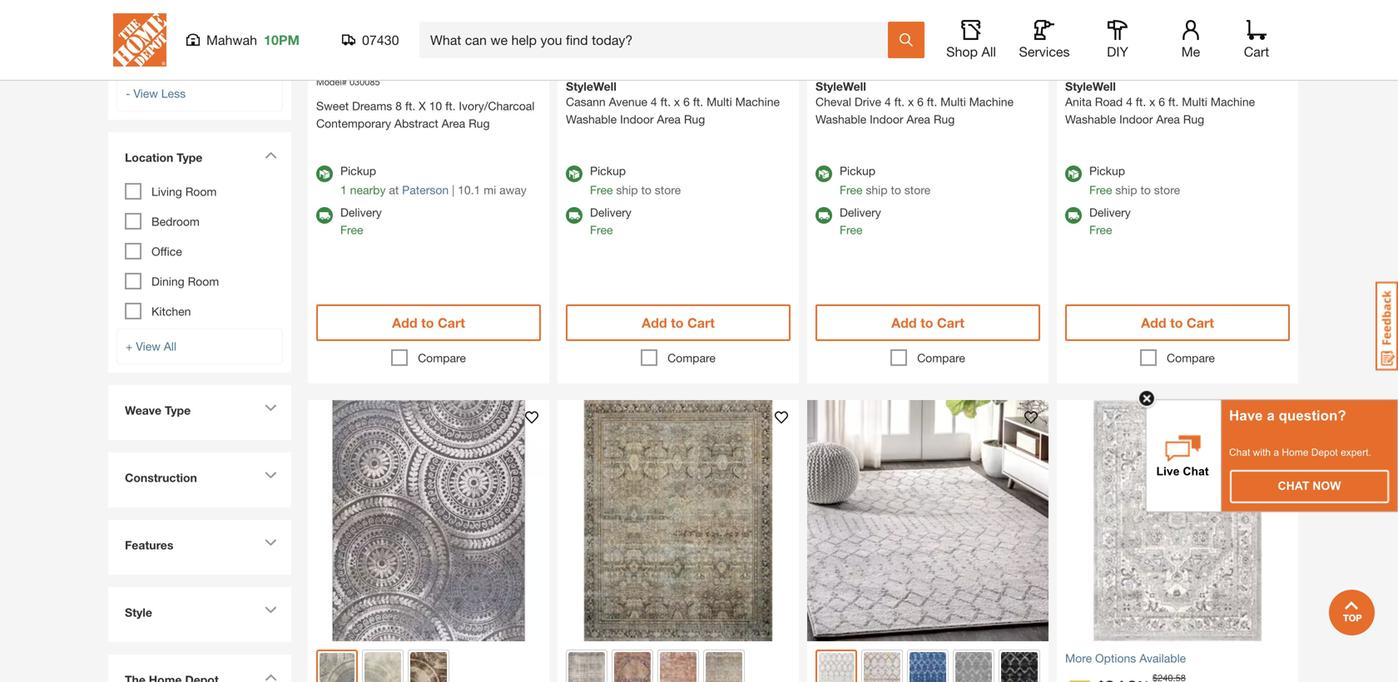 Task type: describe. For each thing, give the bounding box(es) containing it.
have
[[1229, 408, 1263, 424]]

1 available shipping image from the left
[[316, 207, 333, 224]]

delivery free for model# 2961.81.46hd
[[1090, 206, 1131, 237]]

030085
[[350, 77, 380, 87]]

caret icon image for style
[[265, 607, 277, 614]]

delivery free for model# 2962.81.46hd
[[840, 206, 881, 237]]

stylewell cheval drive 4 ft. x 6 ft. multi machine washable indoor area rug
[[816, 80, 1014, 126]]

What can we help you find today? search field
[[430, 22, 887, 57]]

pickup free ship to store for anita road 4 ft. x 6 ft. multi machine washable indoor area rug
[[1090, 164, 1180, 197]]

2 pickup from the left
[[590, 164, 626, 178]]

ivory/multi image
[[864, 653, 901, 683]]

available for pickup image for cheval drive 4 ft. x 6 ft. multi machine washable indoor area rug
[[816, 166, 832, 182]]

add to cart for model# 030085
[[392, 315, 465, 331]]

view for +
[[136, 340, 161, 353]]

8
[[396, 99, 402, 113]]

+
[[126, 340, 133, 353]]

washable for anita
[[1065, 112, 1116, 126]]

10
[[429, 99, 442, 113]]

caret icon image for construction
[[265, 472, 277, 480]]

diy button
[[1091, 20, 1145, 60]]

type for weave type
[[165, 404, 191, 418]]

red / navy image
[[614, 653, 651, 683]]

stylewell casann avenue 4 ft. x 6 ft. multi machine washable indoor area rug
[[566, 80, 780, 126]]

stylewell for casann
[[566, 80, 617, 93]]

caret icon image for features
[[265, 539, 277, 547]]

area for drive
[[907, 112, 931, 126]]

model# for stylewell cheval drive 4 ft. x 6 ft. multi machine washable indoor area rug
[[816, 59, 846, 70]]

sweet
[[316, 99, 349, 113]]

+ view all
[[126, 340, 176, 353]]

me
[[1182, 44, 1201, 60]]

with
[[1253, 447, 1271, 458]]

living
[[151, 185, 182, 199]]

ocean / rust image
[[706, 653, 742, 683]]

compare for model# 030085
[[418, 351, 466, 365]]

kitchen link
[[151, 305, 191, 318]]

nylon link
[[151, 52, 181, 66]]

2 add from the left
[[642, 315, 667, 331]]

me button
[[1165, 20, 1218, 60]]

sweet dreams 8 ft. x 10 ft. ivory/charcoal contemporary abstract area rug link
[[316, 97, 541, 132]]

6 for drive
[[917, 95, 924, 109]]

multi for casann avenue 4 ft. x 6 ft. multi machine washable indoor area rug
[[707, 95, 732, 109]]

+ view all link
[[117, 329, 283, 365]]

delivery for model# 2962.81.46hd
[[840, 206, 881, 219]]

ivory/charcoal
[[459, 99, 535, 113]]

avenue
[[609, 95, 648, 109]]

4 for avenue
[[651, 95, 657, 109]]

cart for model# 2962.81.46hd
[[937, 315, 965, 331]]

6 for avenue
[[683, 95, 690, 109]]

add to cart for model# 2962.81.46hd
[[892, 315, 965, 331]]

location type
[[125, 151, 203, 164]]

available shipping image for anita road 4 ft. x 6 ft. multi machine washable indoor area rug
[[1065, 207, 1082, 224]]

model# 2961.81.46hd
[[1065, 59, 1158, 70]]

cheval
[[816, 95, 852, 109]]

area for road
[[1157, 112, 1180, 126]]

cream/gray image
[[819, 653, 854, 683]]

at
[[389, 183, 399, 197]]

sweet dreams 8 ft. x 10 ft. ivory/charcoal contemporary abstract area rug
[[316, 99, 535, 130]]

abstract
[[394, 117, 438, 130]]

bedroom
[[151, 215, 200, 229]]

more options available
[[1065, 652, 1186, 666]]

pickup for model# 2962.81.46hd
[[840, 164, 876, 178]]

(
[[885, 42, 887, 53]]

add to cart for model# 2961.81.46hd
[[1141, 315, 1214, 331]]

blue/white image
[[910, 653, 946, 683]]

office link
[[151, 245, 182, 259]]

rug for avenue
[[684, 112, 705, 126]]

weave type
[[125, 404, 191, 418]]

shop
[[946, 44, 978, 60]]

1
[[340, 183, 347, 197]]

chat now link
[[1231, 471, 1388, 503]]

less
[[161, 87, 186, 100]]

weave type link
[[117, 394, 283, 432]]

- view less link
[[117, 76, 283, 112]]

more options available link
[[1065, 650, 1290, 668]]

2 add to cart button from the left
[[566, 305, 791, 341]]

( 5 )
[[885, 42, 894, 53]]

away
[[500, 183, 527, 197]]

10pm
[[264, 32, 300, 48]]

office
[[151, 245, 182, 259]]

paterson link
[[402, 183, 449, 197]]

chat with a home depot expert.
[[1229, 447, 1372, 458]]

indoor for avenue
[[620, 112, 654, 126]]

2962.81.46hd
[[849, 59, 908, 70]]

room for living room
[[185, 185, 217, 199]]

1 pickup free ship to store from the left
[[590, 164, 681, 197]]

)
[[892, 42, 894, 53]]

have a question?
[[1229, 408, 1347, 424]]

- view less
[[126, 87, 186, 100]]

add to cart button for model# 2961.81.46hd
[[1065, 305, 1290, 341]]

free for available shipping icon
[[590, 223, 613, 237]]

dining room
[[151, 275, 219, 288]]

location
[[125, 151, 173, 164]]

question?
[[1279, 408, 1347, 424]]

add to cart button for model# 030085
[[316, 305, 541, 341]]

free for available for pickup image associated with cheval drive 4 ft. x 6 ft. multi machine washable indoor area rug
[[840, 183, 863, 197]]

diy
[[1107, 44, 1129, 60]]

chat
[[1229, 447, 1251, 458]]

model# for stylewell anita road 4 ft. x 6 ft. multi machine washable indoor area rug
[[1065, 59, 1096, 70]]

6 caret icon image from the top
[[265, 674, 277, 682]]

stylewell for cheval
[[816, 80, 866, 93]]

pickup free ship to store for cheval drive 4 ft. x 6 ft. multi machine washable indoor area rug
[[840, 164, 931, 197]]

free for anita road 4 ft. x 6 ft. multi machine washable indoor area rug available shipping image
[[1090, 223, 1112, 237]]

expert.
[[1341, 447, 1372, 458]]

cart for model# 030085
[[438, 315, 465, 331]]

add for model# 2962.81.46hd
[[892, 315, 917, 331]]

construction
[[125, 471, 197, 485]]

road
[[1095, 95, 1123, 109]]

ivory/brown image
[[410, 653, 447, 683]]

services
[[1019, 44, 1070, 60]]

indoor for road
[[1120, 112, 1153, 126]]

features
[[125, 539, 173, 552]]

model# 030085
[[316, 77, 380, 87]]

stylewell anita road 4 ft. x 6 ft. multi machine washable indoor area rug
[[1065, 80, 1255, 126]]

1 vertical spatial a
[[1274, 447, 1279, 458]]

pickup for model# 2961.81.46hd
[[1090, 164, 1125, 178]]

chat
[[1278, 480, 1310, 493]]

view for -
[[133, 87, 158, 100]]

services button
[[1018, 20, 1071, 60]]

gray image
[[320, 653, 355, 683]]

paterson
[[402, 183, 449, 197]]

model# 2962.81.46hd
[[816, 59, 908, 70]]

weave
[[125, 404, 162, 418]]

1 ship from the left
[[616, 183, 638, 197]]

construction link
[[117, 461, 283, 499]]

nylon
[[151, 52, 181, 66]]

gray/ivory image
[[956, 653, 992, 683]]

options
[[1095, 652, 1136, 666]]

07430
[[362, 32, 399, 48]]

2961.81.46hd
[[1099, 59, 1158, 70]]

rug for drive
[[934, 112, 955, 126]]

kitchen
[[151, 305, 191, 318]]

2 compare from the left
[[668, 351, 716, 365]]

07430 button
[[342, 32, 400, 48]]



Task type: vqa. For each thing, say whether or not it's contained in the screenshot.
3rd THE DELIVERY FREE from the right
yes



Task type: locate. For each thing, give the bounding box(es) containing it.
1 multi from the left
[[707, 95, 732, 109]]

0 horizontal spatial 6
[[683, 95, 690, 109]]

2 horizontal spatial available for pickup image
[[1065, 166, 1082, 182]]

4 caret icon image from the top
[[265, 539, 277, 547]]

machine for anita road 4 ft. x 6 ft. multi machine washable indoor area rug
[[1211, 95, 1255, 109]]

2 horizontal spatial store
[[1154, 183, 1180, 197]]

available for pickup image up available shipping icon
[[566, 166, 583, 182]]

1 compare from the left
[[418, 351, 466, 365]]

room for dining room
[[188, 275, 219, 288]]

1 add to cart from the left
[[392, 315, 465, 331]]

indoor down avenue
[[620, 112, 654, 126]]

1 delivery free from the left
[[340, 206, 382, 237]]

ship for anita road 4 ft. x 6 ft. multi machine washable indoor area rug
[[1116, 183, 1137, 197]]

x
[[419, 99, 426, 113]]

pickup free ship to store down stylewell anita road 4 ft. x 6 ft. multi machine washable indoor area rug
[[1090, 164, 1180, 197]]

machine down shop all
[[969, 95, 1014, 109]]

pickup down road
[[1090, 164, 1125, 178]]

1 4 from the left
[[651, 95, 657, 109]]

washable inside stylewell anita road 4 ft. x 6 ft. multi machine washable indoor area rug
[[1065, 112, 1116, 126]]

0 vertical spatial type
[[177, 151, 203, 164]]

free for first available for pickup image
[[590, 183, 613, 197]]

style
[[125, 606, 152, 620]]

room down location type link
[[185, 185, 217, 199]]

2 caret icon image from the top
[[265, 405, 277, 412]]

2 horizontal spatial washable
[[1065, 112, 1116, 126]]

washable inside stylewell cheval drive 4 ft. x 6 ft. multi machine washable indoor area rug
[[816, 112, 867, 126]]

2 pickup free ship to store from the left
[[840, 164, 931, 197]]

living room
[[151, 185, 217, 199]]

1 horizontal spatial available for pickup image
[[816, 166, 832, 182]]

rug inside stylewell casann avenue 4 ft. x 6 ft. multi machine washable indoor area rug
[[684, 112, 705, 126]]

2 machine from the left
[[969, 95, 1014, 109]]

machine inside stylewell cheval drive 4 ft. x 6 ft. multi machine washable indoor area rug
[[969, 95, 1014, 109]]

3 pickup free ship to store from the left
[[1090, 164, 1180, 197]]

dining
[[151, 275, 185, 288]]

cart for model# 2961.81.46hd
[[1187, 315, 1214, 331]]

3 delivery from the left
[[840, 206, 881, 219]]

3 6 from the left
[[1159, 95, 1165, 109]]

x inside stylewell cheval drive 4 ft. x 6 ft. multi machine washable indoor area rug
[[908, 95, 914, 109]]

free for 1st available shipping image from the left
[[340, 223, 363, 237]]

chenille link
[[151, 23, 193, 36]]

washable down casann
[[566, 112, 617, 126]]

4 for drive
[[885, 95, 891, 109]]

machine inside stylewell anita road 4 ft. x 6 ft. multi machine washable indoor area rug
[[1211, 95, 1255, 109]]

0 horizontal spatial available for pickup image
[[566, 166, 583, 182]]

0 horizontal spatial 4
[[651, 95, 657, 109]]

2 horizontal spatial machine
[[1211, 95, 1255, 109]]

0 horizontal spatial available shipping image
[[316, 207, 333, 224]]

1 washable from the left
[[566, 112, 617, 126]]

0 vertical spatial view
[[133, 87, 158, 100]]

2 indoor from the left
[[870, 112, 904, 126]]

available shipping image for cheval drive 4 ft. x 6 ft. multi machine washable indoor area rug
[[816, 207, 832, 224]]

1 add to cart button from the left
[[316, 305, 541, 341]]

2 horizontal spatial available shipping image
[[1065, 207, 1082, 224]]

pickup free ship to store down drive
[[840, 164, 931, 197]]

caret icon image inside features link
[[265, 539, 277, 547]]

2 ship from the left
[[866, 183, 888, 197]]

chat now
[[1278, 480, 1341, 493]]

nearby
[[350, 183, 386, 197]]

4 for road
[[1126, 95, 1133, 109]]

rug
[[684, 112, 705, 126], [934, 112, 955, 126], [1183, 112, 1205, 126], [469, 117, 490, 130]]

1 horizontal spatial x
[[908, 95, 914, 109]]

stylewell inside stylewell anita road 4 ft. x 6 ft. multi machine washable indoor area rug
[[1065, 80, 1116, 93]]

store for anita road 4 ft. x 6 ft. multi machine washable indoor area rug
[[1154, 183, 1180, 197]]

area down 2961.81.46hd
[[1157, 112, 1180, 126]]

multi
[[707, 95, 732, 109], [941, 95, 966, 109], [1182, 95, 1208, 109]]

4 add to cart from the left
[[1141, 315, 1214, 331]]

pickup 1 nearby at paterson | 10.1 mi away
[[340, 164, 527, 197]]

free for available shipping image for cheval drive 4 ft. x 6 ft. multi machine washable indoor area rug
[[840, 223, 863, 237]]

1 6 from the left
[[683, 95, 690, 109]]

2 horizontal spatial model#
[[1065, 59, 1096, 70]]

1 pickup from the left
[[340, 164, 376, 178]]

3 stylewell from the left
[[1065, 80, 1116, 93]]

2 4 from the left
[[885, 95, 891, 109]]

caret icon image inside construction 'link'
[[265, 472, 277, 480]]

3 ship from the left
[[1116, 183, 1137, 197]]

a right with
[[1274, 447, 1279, 458]]

3 add to cart from the left
[[892, 315, 965, 331]]

189
[[326, 10, 359, 34]]

area inside sweet dreams 8 ft. x 10 ft. ivory/charcoal contemporary abstract area rug
[[442, 117, 465, 130]]

more
[[1065, 652, 1092, 666]]

6 inside stylewell anita road 4 ft. x 6 ft. multi machine washable indoor area rug
[[1159, 95, 1165, 109]]

2 horizontal spatial x
[[1150, 95, 1156, 109]]

indoor inside stylewell cheval drive 4 ft. x 6 ft. multi machine washable indoor area rug
[[870, 112, 904, 126]]

1 vertical spatial type
[[165, 404, 191, 418]]

2 horizontal spatial multi
[[1182, 95, 1208, 109]]

view right -
[[133, 87, 158, 100]]

bedroom link
[[151, 215, 200, 229]]

x inside stylewell casann avenue 4 ft. x 6 ft. multi machine washable indoor area rug
[[674, 95, 680, 109]]

compare for model# 2962.81.46hd
[[917, 351, 965, 365]]

0 horizontal spatial model#
[[316, 77, 347, 87]]

pickup up 'nearby'
[[340, 164, 376, 178]]

available for pickup image for anita road 4 ft. x 6 ft. multi machine washable indoor area rug
[[1065, 166, 1082, 182]]

essa vintage 9 ft. x 12 ft. light gray area rug image
[[1057, 400, 1299, 642]]

shop all
[[946, 44, 996, 60]]

stylewell for anita
[[1065, 80, 1116, 93]]

4 compare from the left
[[1167, 351, 1215, 365]]

type for location type
[[177, 151, 203, 164]]

delivery for model# 2961.81.46hd
[[1090, 206, 1131, 219]]

compare for model# 2961.81.46hd
[[1167, 351, 1215, 365]]

0 vertical spatial a
[[1267, 408, 1275, 424]]

1 horizontal spatial ship
[[866, 183, 888, 197]]

now
[[1313, 480, 1341, 493]]

1 horizontal spatial model#
[[816, 59, 846, 70]]

stylewell
[[566, 80, 617, 93], [816, 80, 866, 93], [1065, 80, 1116, 93]]

room right 'dining'
[[188, 275, 219, 288]]

location type link
[[117, 141, 283, 179]]

indoor inside stylewell anita road 4 ft. x 6 ft. multi machine washable indoor area rug
[[1120, 112, 1153, 126]]

delivery
[[340, 206, 382, 219], [590, 206, 632, 219], [840, 206, 881, 219], [1090, 206, 1131, 219]]

add for model# 030085
[[392, 315, 418, 331]]

0 horizontal spatial stylewell
[[566, 80, 617, 93]]

casann
[[566, 95, 606, 109]]

indoor inside stylewell casann avenue 4 ft. x 6 ft. multi machine washable indoor area rug
[[620, 112, 654, 126]]

caret icon image inside style "link"
[[265, 607, 277, 614]]

x for avenue
[[674, 95, 680, 109]]

dining room link
[[151, 275, 219, 288]]

0 horizontal spatial pickup free ship to store
[[590, 164, 681, 197]]

x right avenue
[[674, 95, 680, 109]]

spiralmedallion 7 ft. x 9 ft. gray geometric area rug image
[[308, 400, 549, 642]]

1 horizontal spatial washable
[[816, 112, 867, 126]]

machine down cart link
[[1211, 95, 1255, 109]]

5
[[887, 42, 892, 53]]

3 4 from the left
[[1126, 95, 1133, 109]]

stylewell up casann
[[566, 80, 617, 93]]

delivery free for model# 030085
[[340, 206, 382, 237]]

4 add to cart button from the left
[[1065, 305, 1290, 341]]

stylewell up anita
[[1065, 80, 1116, 93]]

2 x from the left
[[908, 95, 914, 109]]

add to cart
[[392, 315, 465, 331], [642, 315, 715, 331], [892, 315, 965, 331], [1141, 315, 1214, 331]]

2 washable from the left
[[816, 112, 867, 126]]

chenille
[[151, 23, 193, 36]]

indoor for drive
[[870, 112, 904, 126]]

4 pickup from the left
[[1090, 164, 1125, 178]]

3 x from the left
[[1150, 95, 1156, 109]]

available for pickup image down anita
[[1065, 166, 1082, 182]]

6 for road
[[1159, 95, 1165, 109]]

0 horizontal spatial ship
[[616, 183, 638, 197]]

2 delivery from the left
[[590, 206, 632, 219]]

add to cart button for model# 2962.81.46hd
[[816, 305, 1040, 341]]

washable for casann
[[566, 112, 617, 126]]

caret icon image inside location type link
[[265, 152, 277, 159]]

washable for cheval
[[816, 112, 867, 126]]

rug inside sweet dreams 8 ft. x 10 ft. ivory/charcoal contemporary abstract area rug
[[469, 117, 490, 130]]

multi for cheval drive 4 ft. x 6 ft. multi machine washable indoor area rug
[[941, 95, 966, 109]]

room
[[185, 185, 217, 199], [188, 275, 219, 288]]

stylewell inside stylewell cheval drive 4 ft. x 6 ft. multi machine washable indoor area rug
[[816, 80, 866, 93]]

features link
[[117, 529, 283, 567]]

4 add from the left
[[1141, 315, 1167, 331]]

cart
[[1244, 44, 1270, 60], [438, 315, 465, 331], [688, 315, 715, 331], [937, 315, 965, 331], [1187, 315, 1214, 331]]

moroccan hype boho vintage diamond cream/gray 8 ft. x 10 ft. distressed area rug image
[[807, 400, 1049, 642]]

0 horizontal spatial store
[[655, 183, 681, 197]]

indoor down road
[[1120, 112, 1153, 126]]

rug inside stylewell cheval drive 4 ft. x 6 ft. multi machine washable indoor area rug
[[934, 112, 955, 126]]

washable down anita
[[1065, 112, 1116, 126]]

mi
[[484, 183, 496, 197]]

1 horizontal spatial available shipping image
[[816, 207, 832, 224]]

caret icon image for weave type
[[265, 405, 277, 412]]

a right have on the right bottom
[[1267, 408, 1275, 424]]

1 horizontal spatial pickup free ship to store
[[840, 164, 931, 197]]

3 available for pickup image from the left
[[1065, 166, 1082, 182]]

machine for cheval drive 4 ft. x 6 ft. multi machine washable indoor area rug
[[969, 95, 1014, 109]]

2 multi from the left
[[941, 95, 966, 109]]

3 washable from the left
[[1065, 112, 1116, 126]]

stylewell up the cheval
[[816, 80, 866, 93]]

4
[[651, 95, 657, 109], [885, 95, 891, 109], [1126, 95, 1133, 109]]

2 horizontal spatial 4
[[1126, 95, 1133, 109]]

area down 10
[[442, 117, 465, 130]]

pickup inside the pickup 1 nearby at paterson | 10.1 mi away
[[340, 164, 376, 178]]

0 horizontal spatial x
[[674, 95, 680, 109]]

2 stylewell from the left
[[816, 80, 866, 93]]

pickup down avenue
[[590, 164, 626, 178]]

available for pickup image
[[316, 166, 333, 182]]

4 inside stylewell casann avenue 4 ft. x 6 ft. multi machine washable indoor area rug
[[651, 95, 657, 109]]

area down what can we help you find today? search box
[[657, 112, 681, 126]]

available for pickup image
[[566, 166, 583, 182], [816, 166, 832, 182], [1065, 166, 1082, 182]]

drive
[[855, 95, 882, 109]]

3 pickup from the left
[[840, 164, 876, 178]]

2 delivery free from the left
[[590, 206, 632, 237]]

view inside 'link'
[[133, 87, 158, 100]]

available shipping image
[[316, 207, 333, 224], [816, 207, 832, 224], [1065, 207, 1082, 224]]

view right the +
[[136, 340, 161, 353]]

6 inside stylewell casann avenue 4 ft. x 6 ft. multi machine washable indoor area rug
[[683, 95, 690, 109]]

washable inside stylewell casann avenue 4 ft. x 6 ft. multi machine washable indoor area rug
[[566, 112, 617, 126]]

3 store from the left
[[1154, 183, 1180, 197]]

compare
[[418, 351, 466, 365], [668, 351, 716, 365], [917, 351, 965, 365], [1167, 351, 1215, 365]]

0 horizontal spatial washable
[[566, 112, 617, 126]]

4 inside stylewell anita road 4 ft. x 6 ft. multi machine washable indoor area rug
[[1126, 95, 1133, 109]]

1 stylewell from the left
[[566, 80, 617, 93]]

a
[[1267, 408, 1275, 424], [1274, 447, 1279, 458]]

available
[[1140, 652, 1186, 666]]

3 multi from the left
[[1182, 95, 1208, 109]]

rug for road
[[1183, 112, 1205, 126]]

1 delivery from the left
[[340, 206, 382, 219]]

1 horizontal spatial stylewell
[[816, 80, 866, 93]]

black/ivory image
[[1001, 653, 1038, 683]]

0 vertical spatial room
[[185, 185, 217, 199]]

model# up anita
[[1065, 59, 1096, 70]]

machine
[[735, 95, 780, 109], [969, 95, 1014, 109], [1211, 95, 1255, 109]]

6
[[683, 95, 690, 109], [917, 95, 924, 109], [1159, 95, 1165, 109]]

|
[[452, 183, 455, 197]]

2 horizontal spatial 6
[[1159, 95, 1165, 109]]

cart link
[[1239, 20, 1275, 60]]

6 right avenue
[[683, 95, 690, 109]]

1 vertical spatial view
[[136, 340, 161, 353]]

4 delivery from the left
[[1090, 206, 1131, 219]]

x right road
[[1150, 95, 1156, 109]]

add to cart button
[[316, 305, 541, 341], [566, 305, 791, 341], [816, 305, 1040, 341], [1065, 305, 1290, 341]]

3 available shipping image from the left
[[1065, 207, 1082, 224]]

depot
[[1312, 447, 1338, 458]]

2 horizontal spatial indoor
[[1120, 112, 1153, 126]]

all down kitchen
[[164, 340, 176, 353]]

1 horizontal spatial 6
[[917, 95, 924, 109]]

6 right drive
[[917, 95, 924, 109]]

available for pickup image down the cheval
[[816, 166, 832, 182]]

3 machine from the left
[[1211, 95, 1255, 109]]

4 right road
[[1126, 95, 1133, 109]]

indoor down drive
[[870, 112, 904, 126]]

layla olive/charcoal 9 ft. x 12 ft. distressed oriental printed area rug image
[[558, 400, 799, 642]]

ft.
[[661, 95, 671, 109], [693, 95, 704, 109], [894, 95, 905, 109], [927, 95, 937, 109], [1136, 95, 1146, 109], [1169, 95, 1179, 109], [405, 99, 416, 113], [445, 99, 456, 113]]

shop all button
[[945, 20, 998, 60]]

2 store from the left
[[905, 183, 931, 197]]

pickup
[[340, 164, 376, 178], [590, 164, 626, 178], [840, 164, 876, 178], [1090, 164, 1125, 178]]

ivory / brick image
[[569, 653, 605, 683]]

all
[[982, 44, 996, 60], [164, 340, 176, 353]]

1 horizontal spatial store
[[905, 183, 931, 197]]

1 horizontal spatial multi
[[941, 95, 966, 109]]

all right "shop"
[[982, 44, 996, 60]]

2 add to cart from the left
[[642, 315, 715, 331]]

area inside stylewell anita road 4 ft. x 6 ft. multi machine washable indoor area rug
[[1157, 112, 1180, 126]]

caret icon image for location type
[[265, 152, 277, 159]]

type right weave on the left bottom
[[165, 404, 191, 418]]

1 horizontal spatial indoor
[[870, 112, 904, 126]]

1 store from the left
[[655, 183, 681, 197]]

2 horizontal spatial stylewell
[[1065, 80, 1116, 93]]

x inside stylewell anita road 4 ft. x 6 ft. multi machine washable indoor area rug
[[1150, 95, 1156, 109]]

1 indoor from the left
[[620, 112, 654, 126]]

multi inside stylewell cheval drive 4 ft. x 6 ft. multi machine washable indoor area rug
[[941, 95, 966, 109]]

spice / marine image
[[660, 653, 697, 683]]

caret icon image inside weave type link
[[265, 405, 277, 412]]

0 horizontal spatial all
[[164, 340, 176, 353]]

1 x from the left
[[674, 95, 680, 109]]

2 available shipping image from the left
[[816, 207, 832, 224]]

free for anita road 4 ft. x 6 ft. multi machine washable indoor area rug's available for pickup image
[[1090, 183, 1112, 197]]

ship for cheval drive 4 ft. x 6 ft. multi machine washable indoor area rug
[[866, 183, 888, 197]]

4 right avenue
[[651, 95, 657, 109]]

1 machine from the left
[[735, 95, 780, 109]]

ivory image
[[365, 653, 401, 683]]

1 horizontal spatial 4
[[885, 95, 891, 109]]

0 horizontal spatial indoor
[[620, 112, 654, 126]]

0 horizontal spatial multi
[[707, 95, 732, 109]]

1 horizontal spatial all
[[982, 44, 996, 60]]

2 horizontal spatial ship
[[1116, 183, 1137, 197]]

1 vertical spatial all
[[164, 340, 176, 353]]

mahwah
[[206, 32, 257, 48]]

0 vertical spatial all
[[982, 44, 996, 60]]

-
[[126, 87, 130, 100]]

mahwah 10pm
[[206, 32, 300, 48]]

multi for anita road 4 ft. x 6 ft. multi machine washable indoor area rug
[[1182, 95, 1208, 109]]

area down 2962.81.46hd
[[907, 112, 931, 126]]

area
[[657, 112, 681, 126], [907, 112, 931, 126], [1157, 112, 1180, 126], [442, 117, 465, 130]]

3 compare from the left
[[917, 351, 965, 365]]

pickup for model# 030085
[[340, 164, 376, 178]]

washable down the cheval
[[816, 112, 867, 126]]

x
[[674, 95, 680, 109], [908, 95, 914, 109], [1150, 95, 1156, 109]]

area for avenue
[[657, 112, 681, 126]]

dreams
[[352, 99, 392, 113]]

x for drive
[[908, 95, 914, 109]]

x right drive
[[908, 95, 914, 109]]

stylewell inside stylewell casann avenue 4 ft. x 6 ft. multi machine washable indoor area rug
[[566, 80, 617, 93]]

4 right drive
[[885, 95, 891, 109]]

ship
[[616, 183, 638, 197], [866, 183, 888, 197], [1116, 183, 1137, 197]]

caret icon image
[[265, 152, 277, 159], [265, 405, 277, 412], [265, 472, 277, 480], [265, 539, 277, 547], [265, 607, 277, 614], [265, 674, 277, 682]]

2 6 from the left
[[917, 95, 924, 109]]

model#
[[816, 59, 846, 70], [1065, 59, 1096, 70], [316, 77, 347, 87]]

multi inside stylewell casann avenue 4 ft. x 6 ft. multi machine washable indoor area rug
[[707, 95, 732, 109]]

rug inside stylewell anita road 4 ft. x 6 ft. multi machine washable indoor area rug
[[1183, 112, 1205, 126]]

multi inside stylewell anita road 4 ft. x 6 ft. multi machine washable indoor area rug
[[1182, 95, 1208, 109]]

4 delivery free from the left
[[1090, 206, 1131, 237]]

machine inside stylewell casann avenue 4 ft. x 6 ft. multi machine washable indoor area rug
[[735, 95, 780, 109]]

6 right road
[[1159, 95, 1165, 109]]

x for road
[[1150, 95, 1156, 109]]

3 caret icon image from the top
[[265, 472, 277, 480]]

area inside stylewell cheval drive 4 ft. x 6 ft. multi machine washable indoor area rug
[[907, 112, 931, 126]]

1 vertical spatial room
[[188, 275, 219, 288]]

delivery for model# 030085
[[340, 206, 382, 219]]

pickup free ship to store down avenue
[[590, 164, 681, 197]]

1 caret icon image from the top
[[265, 152, 277, 159]]

view
[[133, 87, 158, 100], [136, 340, 161, 353]]

2 available for pickup image from the left
[[816, 166, 832, 182]]

area inside stylewell casann avenue 4 ft. x 6 ft. multi machine washable indoor area rug
[[657, 112, 681, 126]]

4 inside stylewell cheval drive 4 ft. x 6 ft. multi machine washable indoor area rug
[[885, 95, 891, 109]]

store for cheval drive 4 ft. x 6 ft. multi machine washable indoor area rug
[[905, 183, 931, 197]]

1 add from the left
[[392, 315, 418, 331]]

6 inside stylewell cheval drive 4 ft. x 6 ft. multi machine washable indoor area rug
[[917, 95, 924, 109]]

all inside button
[[982, 44, 996, 60]]

contemporary
[[316, 117, 391, 130]]

available shipping image
[[566, 207, 583, 224]]

3 add to cart button from the left
[[816, 305, 1040, 341]]

style link
[[117, 596, 283, 634]]

2 horizontal spatial pickup free ship to store
[[1090, 164, 1180, 197]]

3 delivery free from the left
[[840, 206, 881, 237]]

machine left the cheval
[[735, 95, 780, 109]]

add for model# 2961.81.46hd
[[1141, 315, 1167, 331]]

free
[[590, 183, 613, 197], [840, 183, 863, 197], [1090, 183, 1112, 197], [340, 223, 363, 237], [590, 223, 613, 237], [840, 223, 863, 237], [1090, 223, 1112, 237]]

5 caret icon image from the top
[[265, 607, 277, 614]]

model# up the cheval
[[816, 59, 846, 70]]

the home depot logo image
[[113, 13, 166, 67]]

machine for casann avenue 4 ft. x 6 ft. multi machine washable indoor area rug
[[735, 95, 780, 109]]

home
[[1282, 447, 1309, 458]]

1 horizontal spatial machine
[[969, 95, 1014, 109]]

feedback link image
[[1376, 281, 1398, 371]]

living room link
[[151, 185, 217, 199]]

to
[[641, 183, 652, 197], [891, 183, 901, 197], [1141, 183, 1151, 197], [421, 315, 434, 331], [671, 315, 684, 331], [921, 315, 934, 331], [1170, 315, 1183, 331]]

model# up the sweet
[[316, 77, 347, 87]]

1 available for pickup image from the left
[[566, 166, 583, 182]]

3 indoor from the left
[[1120, 112, 1153, 126]]

anita
[[1065, 95, 1092, 109]]

type up living room 'link'
[[177, 151, 203, 164]]

3 add from the left
[[892, 315, 917, 331]]

0 horizontal spatial machine
[[735, 95, 780, 109]]

pickup down drive
[[840, 164, 876, 178]]



